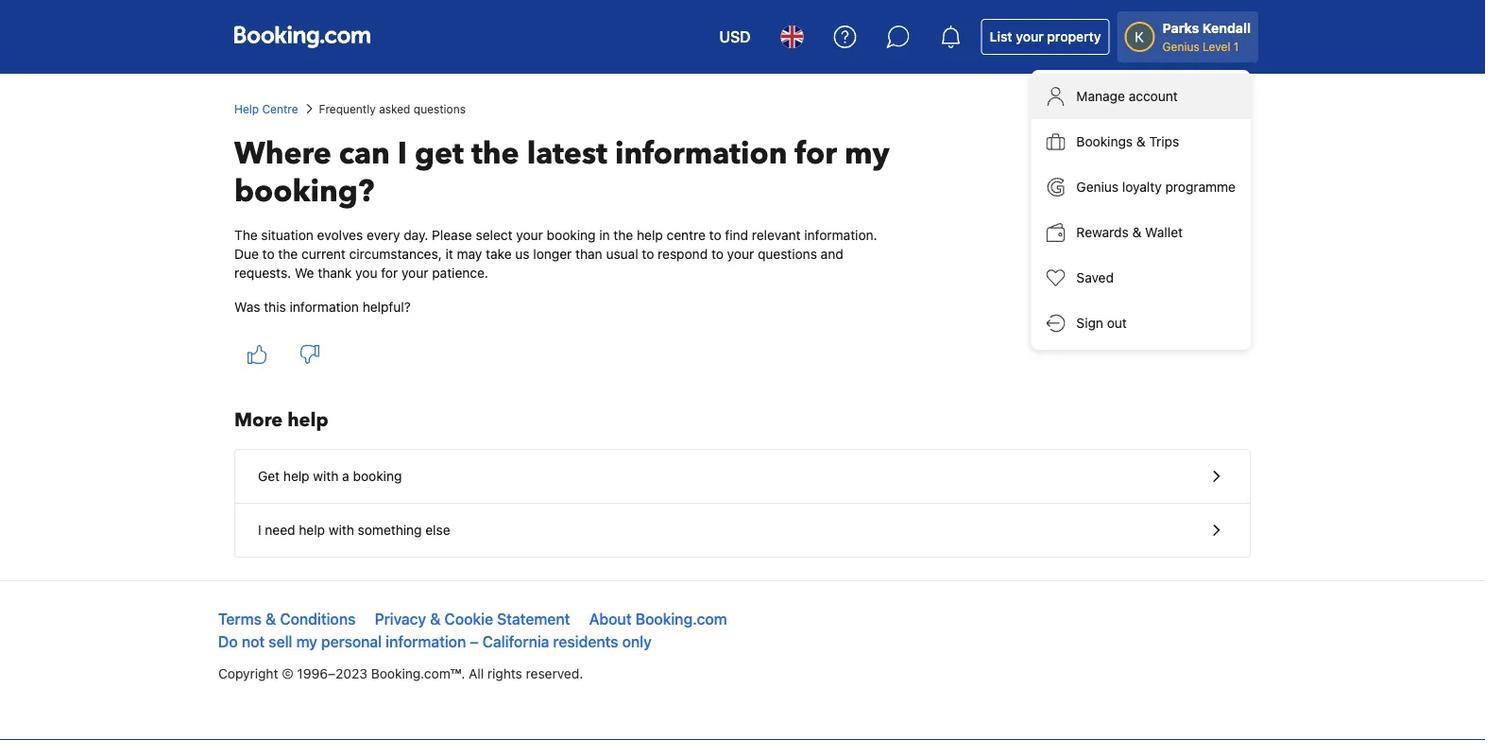 Task type: describe. For each thing, give the bounding box(es) containing it.
about booking.com do not sell my personal information – california residents only
[[218, 610, 728, 651]]

2 vertical spatial the
[[278, 246, 298, 262]]

genius inside parks kendall genius level 1
[[1163, 40, 1200, 53]]

sell
[[269, 633, 293, 651]]

get help with a booking button
[[235, 450, 1251, 504]]

in
[[600, 227, 610, 243]]

frequently asked questions
[[319, 102, 466, 115]]

wallet
[[1146, 224, 1183, 240]]

usd
[[720, 28, 751, 46]]

bookings & trips link
[[1032, 119, 1252, 164]]

may
[[457, 246, 482, 262]]

please
[[432, 227, 472, 243]]

help right need
[[299, 522, 325, 538]]

i inside button
[[258, 522, 261, 538]]

booking?
[[234, 171, 375, 212]]

to up requests.
[[262, 246, 275, 262]]

get
[[258, 468, 280, 484]]

than
[[576, 246, 603, 262]]

booking inside the situation evolves every day. please select your booking in the help centre to find relevant information. due to the current circumstances, it may take us longer than usual to respond to your questions and requests. we thank you for your patience.
[[547, 227, 596, 243]]

thank
[[318, 265, 352, 281]]

longer
[[533, 246, 572, 262]]

i need help with something else
[[258, 522, 451, 538]]

something
[[358, 522, 422, 538]]

for inside where can i get the latest information for my booking?
[[795, 133, 837, 174]]

us
[[515, 246, 530, 262]]

help centre button
[[234, 100, 298, 117]]

evolves
[[317, 227, 363, 243]]

copyright
[[218, 666, 278, 682]]

conditions
[[280, 610, 356, 628]]

patience.
[[432, 265, 489, 281]]

privacy & cookie statement link
[[375, 610, 570, 628]]

take
[[486, 246, 512, 262]]

list your property link
[[982, 19, 1110, 55]]

need
[[265, 522, 295, 538]]

centre
[[667, 227, 706, 243]]

& for trips
[[1137, 134, 1146, 149]]

information.
[[805, 227, 878, 243]]

more help
[[234, 407, 329, 433]]

manage
[[1077, 88, 1126, 104]]

& for cookie
[[430, 610, 441, 628]]

california
[[483, 633, 550, 651]]

out
[[1108, 315, 1127, 331]]

the
[[234, 227, 258, 243]]

privacy & cookie statement
[[375, 610, 570, 628]]

sign
[[1077, 315, 1104, 331]]

it
[[446, 246, 453, 262]]

questions inside the situation evolves every day. please select your booking in the help centre to find relevant information. due to the current circumstances, it may take us longer than usual to respond to your questions and requests. we thank you for your patience.
[[758, 246, 818, 262]]

genius loyalty programme link
[[1032, 164, 1252, 210]]

a
[[342, 468, 350, 484]]

frequently
[[319, 102, 376, 115]]

latest
[[527, 133, 608, 174]]

level
[[1203, 40, 1231, 53]]

0 horizontal spatial genius
[[1077, 179, 1119, 195]]

2 horizontal spatial the
[[614, 227, 634, 243]]

current
[[302, 246, 346, 262]]

0 horizontal spatial information
[[290, 299, 359, 315]]

rewards & wallet
[[1077, 224, 1183, 240]]

your down circumstances,
[[402, 265, 429, 281]]

list your property
[[990, 29, 1102, 44]]

usd button
[[708, 14, 762, 60]]

the inside where can i get the latest information for my booking?
[[472, 133, 520, 174]]

only
[[623, 633, 652, 651]]

can
[[339, 133, 390, 174]]

copyright © 1996–2023 booking.com™. all rights reserved.
[[218, 666, 583, 682]]

for inside the situation evolves every day. please select your booking in the help centre to find relevant information. due to the current circumstances, it may take us longer than usual to respond to your questions and requests. we thank you for your patience.
[[381, 265, 398, 281]]

privacy
[[375, 610, 426, 628]]

rewards & wallet link
[[1032, 210, 1252, 255]]

all
[[469, 666, 484, 682]]

your up us
[[516, 227, 543, 243]]

every
[[367, 227, 400, 243]]

property
[[1048, 29, 1102, 44]]

terms & conditions link
[[218, 610, 356, 628]]

& for conditions
[[266, 610, 276, 628]]

bookings
[[1077, 134, 1133, 149]]

centre
[[262, 102, 298, 115]]

terms
[[218, 610, 262, 628]]

account
[[1129, 88, 1178, 104]]

select
[[476, 227, 513, 243]]



Task type: locate. For each thing, give the bounding box(es) containing it.
statement
[[497, 610, 570, 628]]

1 vertical spatial my
[[296, 633, 318, 651]]

i left get
[[398, 133, 407, 174]]

0 vertical spatial for
[[795, 133, 837, 174]]

genius
[[1163, 40, 1200, 53], [1077, 179, 1119, 195]]

get help with a booking
[[258, 468, 402, 484]]

help inside the situation evolves every day. please select your booking in the help centre to find relevant information. due to the current circumstances, it may take us longer than usual to respond to your questions and requests. we thank you for your patience.
[[637, 227, 663, 243]]

where can i get the latest information for my booking?
[[234, 133, 890, 212]]

& up 'do not sell my personal information – california residents only' link
[[430, 610, 441, 628]]

more
[[234, 407, 283, 433]]

1 horizontal spatial i
[[398, 133, 407, 174]]

requests.
[[234, 265, 291, 281]]

1996–2023
[[297, 666, 368, 682]]

about
[[589, 610, 632, 628]]

for down circumstances,
[[381, 265, 398, 281]]

1 vertical spatial information
[[290, 299, 359, 315]]

manage account link
[[1032, 74, 1252, 119]]

1 horizontal spatial booking
[[547, 227, 596, 243]]

booking right a on the bottom
[[353, 468, 402, 484]]

to
[[710, 227, 722, 243], [262, 246, 275, 262], [642, 246, 654, 262], [712, 246, 724, 262]]

help right more
[[288, 407, 329, 433]]

booking.com online hotel reservations image
[[234, 26, 371, 48]]

1 horizontal spatial genius
[[1163, 40, 1200, 53]]

rewards
[[1077, 224, 1129, 240]]

residents
[[553, 633, 619, 651]]

your right the list at top right
[[1016, 29, 1044, 44]]

0 horizontal spatial for
[[381, 265, 398, 281]]

my up information.
[[845, 133, 890, 174]]

to right respond
[[712, 246, 724, 262]]

information up centre at the top left of page
[[615, 133, 788, 174]]

booking up than
[[547, 227, 596, 243]]

& left trips
[[1137, 134, 1146, 149]]

else
[[426, 522, 451, 538]]

trips
[[1150, 134, 1180, 149]]

©
[[282, 666, 294, 682]]

questions down relevant
[[758, 246, 818, 262]]

1 horizontal spatial my
[[845, 133, 890, 174]]

day.
[[404, 227, 429, 243]]

was this information helpful?
[[234, 299, 411, 315]]

0 vertical spatial information
[[615, 133, 788, 174]]

programme
[[1166, 179, 1236, 195]]

my inside where can i get the latest information for my booking?
[[845, 133, 890, 174]]

1 vertical spatial genius
[[1077, 179, 1119, 195]]

0 vertical spatial the
[[472, 133, 520, 174]]

with left the something
[[329, 522, 354, 538]]

1 horizontal spatial information
[[386, 633, 466, 651]]

booking inside button
[[353, 468, 402, 484]]

& for wallet
[[1133, 224, 1142, 240]]

1 vertical spatial i
[[258, 522, 261, 538]]

1 horizontal spatial questions
[[758, 246, 818, 262]]

0 horizontal spatial booking
[[353, 468, 402, 484]]

helpful?
[[363, 299, 411, 315]]

0 vertical spatial with
[[313, 468, 339, 484]]

do not sell my personal information – california residents only link
[[218, 633, 652, 651]]

with left a on the bottom
[[313, 468, 339, 484]]

1 vertical spatial booking
[[353, 468, 402, 484]]

booking.com™.
[[371, 666, 465, 682]]

for
[[795, 133, 837, 174], [381, 265, 398, 281]]

due
[[234, 246, 259, 262]]

1
[[1234, 40, 1240, 53]]

i
[[398, 133, 407, 174], [258, 522, 261, 538]]

1 horizontal spatial the
[[472, 133, 520, 174]]

sign out
[[1077, 315, 1127, 331]]

do
[[218, 633, 238, 651]]

was
[[234, 299, 260, 315]]

1 vertical spatial the
[[614, 227, 634, 243]]

your down find
[[728, 246, 754, 262]]

1 vertical spatial questions
[[758, 246, 818, 262]]

1 vertical spatial for
[[381, 265, 398, 281]]

not
[[242, 633, 265, 651]]

saved
[[1077, 270, 1114, 285]]

list
[[990, 29, 1013, 44]]

bookings & trips
[[1077, 134, 1180, 149]]

about booking.com link
[[589, 610, 728, 628]]

usual
[[606, 246, 639, 262]]

the
[[472, 133, 520, 174], [614, 227, 634, 243], [278, 246, 298, 262]]

0 horizontal spatial my
[[296, 633, 318, 651]]

terms & conditions
[[218, 610, 356, 628]]

my down "conditions"
[[296, 633, 318, 651]]

–
[[470, 633, 479, 651]]

help
[[234, 102, 259, 115]]

& up sell
[[266, 610, 276, 628]]

my
[[845, 133, 890, 174], [296, 633, 318, 651]]

booking.com
[[636, 610, 728, 628]]

2 horizontal spatial information
[[615, 133, 788, 174]]

information inside where can i get the latest information for my booking?
[[615, 133, 788, 174]]

help centre
[[234, 102, 298, 115]]

0 horizontal spatial questions
[[414, 102, 466, 115]]

questions right asked
[[414, 102, 466, 115]]

circumstances,
[[349, 246, 442, 262]]

sign out button
[[1032, 301, 1252, 346]]

2 vertical spatial information
[[386, 633, 466, 651]]

the right in
[[614, 227, 634, 243]]

to right the usual
[[642, 246, 654, 262]]

help up the usual
[[637, 227, 663, 243]]

the situation evolves every day. please select your booking in the help centre to find relevant information. due to the current circumstances, it may take us longer than usual to respond to your questions and requests. we thank you for your patience.
[[234, 227, 878, 281]]

information up booking.com™.
[[386, 633, 466, 651]]

booking
[[547, 227, 596, 243], [353, 468, 402, 484]]

saved link
[[1032, 255, 1252, 301]]

questions
[[414, 102, 466, 115], [758, 246, 818, 262]]

0 vertical spatial my
[[845, 133, 890, 174]]

the down situation
[[278, 246, 298, 262]]

genius down parks
[[1163, 40, 1200, 53]]

help
[[637, 227, 663, 243], [288, 407, 329, 433], [283, 468, 310, 484], [299, 522, 325, 538]]

respond
[[658, 246, 708, 262]]

manage account
[[1077, 88, 1178, 104]]

the right get
[[472, 133, 520, 174]]

0 horizontal spatial i
[[258, 522, 261, 538]]

to left find
[[710, 227, 722, 243]]

loyalty
[[1123, 179, 1162, 195]]

genius loyalty programme
[[1077, 179, 1236, 195]]

get
[[415, 133, 464, 174]]

relevant
[[752, 227, 801, 243]]

for up information.
[[795, 133, 837, 174]]

i need help with something else button
[[235, 504, 1251, 557]]

situation
[[261, 227, 314, 243]]

parks kendall genius level 1
[[1163, 20, 1252, 53]]

information down thank
[[290, 299, 359, 315]]

find
[[725, 227, 749, 243]]

where
[[234, 133, 332, 174]]

1 vertical spatial with
[[329, 522, 354, 538]]

help right get
[[283, 468, 310, 484]]

0 vertical spatial booking
[[547, 227, 596, 243]]

with
[[313, 468, 339, 484], [329, 522, 354, 538]]

asked
[[379, 102, 411, 115]]

0 vertical spatial questions
[[414, 102, 466, 115]]

i inside where can i get the latest information for my booking?
[[398, 133, 407, 174]]

1 horizontal spatial for
[[795, 133, 837, 174]]

& left wallet
[[1133, 224, 1142, 240]]

i left need
[[258, 522, 261, 538]]

0 vertical spatial i
[[398, 133, 407, 174]]

0 horizontal spatial the
[[278, 246, 298, 262]]

kendall
[[1203, 20, 1252, 36]]

parks
[[1163, 20, 1200, 36]]

my inside about booking.com do not sell my personal information – california residents only
[[296, 633, 318, 651]]

and
[[821, 246, 844, 262]]

genius left loyalty
[[1077, 179, 1119, 195]]

0 vertical spatial genius
[[1163, 40, 1200, 53]]

this
[[264, 299, 286, 315]]

reserved.
[[526, 666, 583, 682]]

information inside about booking.com do not sell my personal information – california residents only
[[386, 633, 466, 651]]



Task type: vqa. For each thing, say whether or not it's contained in the screenshot.
Can I make a booking for someone else? button at the bottom of page
no



